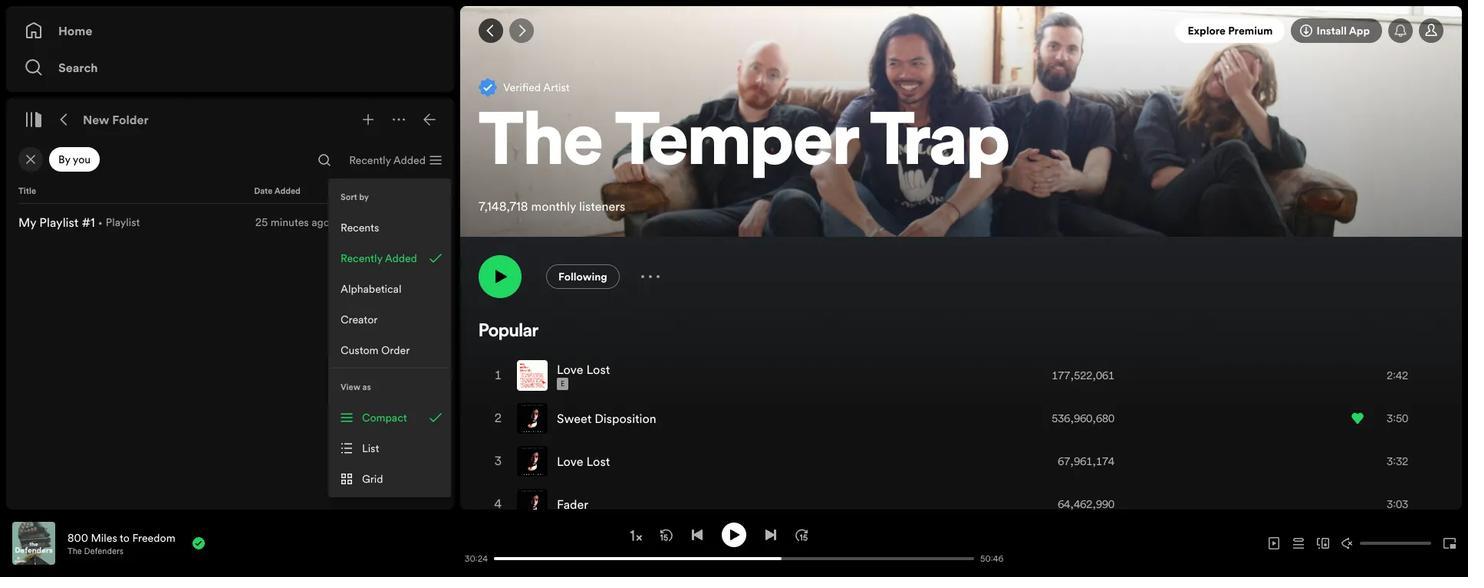 Task type: describe. For each thing, give the bounding box(es) containing it.
now playing: 800 miles to freedom by the defenders footer
[[12, 522, 443, 565]]

to
[[120, 531, 130, 546]]

compact button
[[331, 403, 448, 433]]

freedom
[[132, 531, 175, 546]]

search in your library image
[[318, 154, 331, 166]]

fader link
[[557, 497, 588, 513]]

temper
[[615, 109, 858, 182]]

recently added button
[[331, 243, 448, 274]]

sweet disposition
[[557, 411, 657, 427]]

volume off image
[[1342, 538, 1354, 550]]

2 love lost link from the top
[[557, 454, 610, 470]]

now playing view image
[[36, 529, 48, 542]]

trap
[[870, 109, 1010, 182]]

recently added for recently added button
[[341, 251, 417, 266]]

new
[[83, 111, 109, 128]]

go back image
[[485, 25, 497, 37]]

new folder button
[[80, 107, 152, 132]]

3:50 cell
[[1352, 398, 1430, 440]]

date
[[254, 186, 273, 197]]

home
[[58, 22, 92, 39]]

verified
[[503, 80, 541, 95]]

1 vertical spatial added
[[274, 186, 301, 197]]

compact
[[362, 410, 407, 426]]

next image
[[765, 529, 777, 541]]

sort by
[[341, 191, 369, 203]]

love lost cell for 177,522,061
[[517, 355, 616, 397]]

app
[[1349, 23, 1370, 38]]

800
[[68, 531, 88, 546]]

love lost cell for 67,961,174
[[517, 441, 616, 483]]

previous image
[[691, 529, 704, 541]]

skip back 15 seconds image
[[661, 529, 673, 541]]

view as menu
[[328, 369, 451, 498]]

explore premium
[[1188, 23, 1273, 38]]

the inside 800 miles to freedom the defenders
[[68, 546, 82, 557]]

top bar and user menu element
[[460, 6, 1462, 55]]

play image
[[728, 529, 740, 541]]

go forward image
[[516, 25, 528, 37]]

install app link
[[1292, 18, 1383, 43]]

creator button
[[331, 305, 448, 335]]

list
[[362, 441, 379, 456]]

lost for love lost
[[587, 454, 610, 470]]

defenders
[[84, 546, 123, 557]]

love lost e
[[557, 361, 610, 389]]

you
[[73, 152, 91, 167]]

view
[[341, 382, 361, 393]]

main element
[[6, 6, 454, 510]]

custom order button
[[331, 335, 448, 366]]

•
[[98, 215, 103, 230]]

view as
[[341, 382, 371, 393]]

e
[[561, 380, 565, 389]]

home link
[[25, 15, 436, 46]]

• playlist
[[98, 215, 140, 230]]

love for love lost e
[[557, 361, 583, 378]]

love for love lost
[[557, 454, 583, 470]]

177,522,061
[[1052, 368, 1115, 384]]

playlist
[[106, 215, 140, 230]]

1 love lost link from the top
[[557, 361, 610, 378]]

3:03 cell
[[1352, 484, 1430, 526]]

sweet
[[557, 411, 592, 427]]

custom
[[341, 343, 379, 358]]

3:32
[[1387, 454, 1409, 470]]

recently for recently added button
[[341, 251, 382, 266]]

recently added for recently added field
[[349, 153, 426, 168]]

the defenders link
[[68, 546, 123, 557]]

fader cell
[[517, 484, 595, 526]]

listeners
[[579, 198, 625, 215]]

following
[[559, 269, 607, 285]]

by
[[359, 191, 369, 203]]

connect to a device image
[[1317, 538, 1330, 550]]

800 miles to freedom the defenders
[[68, 531, 175, 557]]

recents button
[[331, 213, 448, 243]]

verified artist
[[503, 80, 570, 95]]

custom order
[[341, 343, 410, 358]]

fader
[[557, 497, 588, 513]]

lost for love lost e
[[587, 361, 610, 378]]



Task type: locate. For each thing, give the bounding box(es) containing it.
creator
[[341, 312, 378, 328]]

love lost cell up fader link
[[517, 441, 616, 483]]

none search field inside main element
[[312, 148, 337, 173]]

1 love from the top
[[557, 361, 583, 378]]

recently added inside button
[[341, 251, 417, 266]]

3:03
[[1387, 497, 1409, 513]]

recently added up alphabetical
[[341, 251, 417, 266]]

date added
[[254, 186, 301, 197]]

premium
[[1228, 23, 1273, 38]]

0 vertical spatial added
[[393, 153, 426, 168]]

added inside recently added field
[[393, 153, 426, 168]]

added for recently added button
[[385, 251, 417, 266]]

the left defenders on the bottom of the page
[[68, 546, 82, 557]]

folder
[[112, 111, 149, 128]]

1 horizontal spatial the
[[479, 109, 603, 182]]

1 love lost cell from the top
[[517, 355, 616, 397]]

group containing •
[[12, 210, 448, 235]]

recently added inside field
[[349, 153, 426, 168]]

0 vertical spatial lost
[[587, 361, 610, 378]]

2:42
[[1387, 368, 1409, 384]]

2 love lost cell from the top
[[517, 441, 616, 483]]

lost
[[587, 361, 610, 378], [587, 454, 610, 470]]

added inside recently added button
[[385, 251, 417, 266]]

sweet disposition cell
[[517, 398, 663, 440]]

love up fader link
[[557, 454, 583, 470]]

Recently Added, Compact view field
[[337, 148, 451, 173]]

1 vertical spatial lost
[[587, 454, 610, 470]]

love inside love lost e
[[557, 361, 583, 378]]

love lost link
[[557, 361, 610, 378], [557, 454, 610, 470]]

disposition
[[595, 411, 657, 427]]

added right date
[[274, 186, 301, 197]]

1 lost from the top
[[587, 361, 610, 378]]

by you
[[58, 152, 91, 167]]

install
[[1317, 23, 1347, 38]]

the down verified artist
[[479, 109, 603, 182]]

group
[[12, 210, 448, 235]]

1 vertical spatial love
[[557, 454, 583, 470]]

lost inside love lost e
[[587, 361, 610, 378]]

following button
[[546, 265, 620, 289]]

67,961,174
[[1058, 454, 1115, 470]]

1 vertical spatial love lost cell
[[517, 441, 616, 483]]

recently inside field
[[349, 153, 391, 168]]

clear filters image
[[25, 153, 37, 166]]

explore
[[1188, 23, 1226, 38]]

1 vertical spatial the
[[68, 546, 82, 557]]

order
[[381, 343, 410, 358]]

recently added up by
[[349, 153, 426, 168]]

grid button
[[331, 464, 448, 495]]

love lost cell up the sweet
[[517, 355, 616, 397]]

monthly
[[531, 198, 576, 215]]

2:42 cell
[[1352, 355, 1430, 397]]

0 vertical spatial love lost link
[[557, 361, 610, 378]]

title
[[18, 186, 36, 197]]

install app
[[1317, 23, 1370, 38]]

love lost
[[557, 454, 610, 470]]

0 vertical spatial recently added
[[349, 153, 426, 168]]

sort
[[341, 191, 357, 203]]

miles
[[91, 531, 117, 546]]

list button
[[331, 433, 448, 464]]

search link
[[25, 52, 436, 83]]

lost right explicit element
[[587, 361, 610, 378]]

added up alphabetical button
[[385, 251, 417, 266]]

by
[[58, 152, 70, 167]]

artist
[[543, 80, 570, 95]]

added
[[393, 153, 426, 168], [274, 186, 301, 197], [385, 251, 417, 266]]

1 vertical spatial love lost link
[[557, 454, 610, 470]]

1 vertical spatial recently
[[341, 251, 382, 266]]

alphabetical button
[[331, 274, 448, 305]]

the
[[479, 109, 603, 182], [68, 546, 82, 557]]

group inside main element
[[12, 210, 448, 235]]

sweet disposition link
[[557, 411, 657, 427]]

1 vertical spatial recently added
[[341, 251, 417, 266]]

0 vertical spatial love
[[557, 361, 583, 378]]

the temper trap
[[479, 109, 1010, 182]]

7,148,718
[[479, 198, 528, 215]]

recently
[[349, 153, 391, 168], [341, 251, 382, 266]]

love lost link down the "sweet disposition" 'cell'
[[557, 454, 610, 470]]

recently added
[[349, 153, 426, 168], [341, 251, 417, 266]]

recently up by
[[349, 153, 391, 168]]

0 vertical spatial love lost cell
[[517, 355, 616, 397]]

recently for recently added field
[[349, 153, 391, 168]]

added up recents button
[[393, 153, 426, 168]]

2 vertical spatial added
[[385, 251, 417, 266]]

0 vertical spatial the
[[479, 109, 603, 182]]

64,462,990
[[1058, 497, 1115, 513]]

love up e
[[557, 361, 583, 378]]

explicit element
[[557, 378, 569, 391]]

grid
[[362, 472, 383, 487]]

added for recently added field
[[393, 153, 426, 168]]

3:50
[[1387, 411, 1409, 427]]

30:24
[[465, 554, 488, 565]]

50:46
[[980, 554, 1004, 565]]

2 lost from the top
[[587, 454, 610, 470]]

0 horizontal spatial the
[[68, 546, 82, 557]]

love lost cell
[[517, 355, 616, 397], [517, 441, 616, 483]]

new folder
[[83, 111, 149, 128]]

skip forward 15 seconds image
[[796, 529, 808, 541]]

sort by menu
[[328, 179, 451, 369]]

alphabetical
[[341, 282, 402, 297]]

recently inside button
[[341, 251, 382, 266]]

love lost link up e
[[557, 361, 610, 378]]

recents
[[341, 220, 379, 236]]

536,960,680
[[1052, 411, 1115, 427]]

as
[[363, 382, 371, 393]]

explore premium button
[[1176, 18, 1285, 43]]

None search field
[[312, 148, 337, 173]]

2 love from the top
[[557, 454, 583, 470]]

change speed image
[[628, 529, 644, 544]]

what's new image
[[1395, 25, 1407, 37]]

love
[[557, 361, 583, 378], [557, 454, 583, 470]]

0 vertical spatial recently
[[349, 153, 391, 168]]

By you checkbox
[[49, 147, 100, 172]]

popular
[[479, 323, 539, 342]]

7,148,718 monthly listeners
[[479, 198, 625, 215]]

800 miles to freedom link
[[68, 531, 175, 546]]

player controls element
[[301, 523, 1011, 565]]

lost down sweet disposition link
[[587, 454, 610, 470]]

search
[[58, 59, 98, 76]]

recently down recents
[[341, 251, 382, 266]]



Task type: vqa. For each thing, say whether or not it's contained in the screenshot.
Sort
yes



